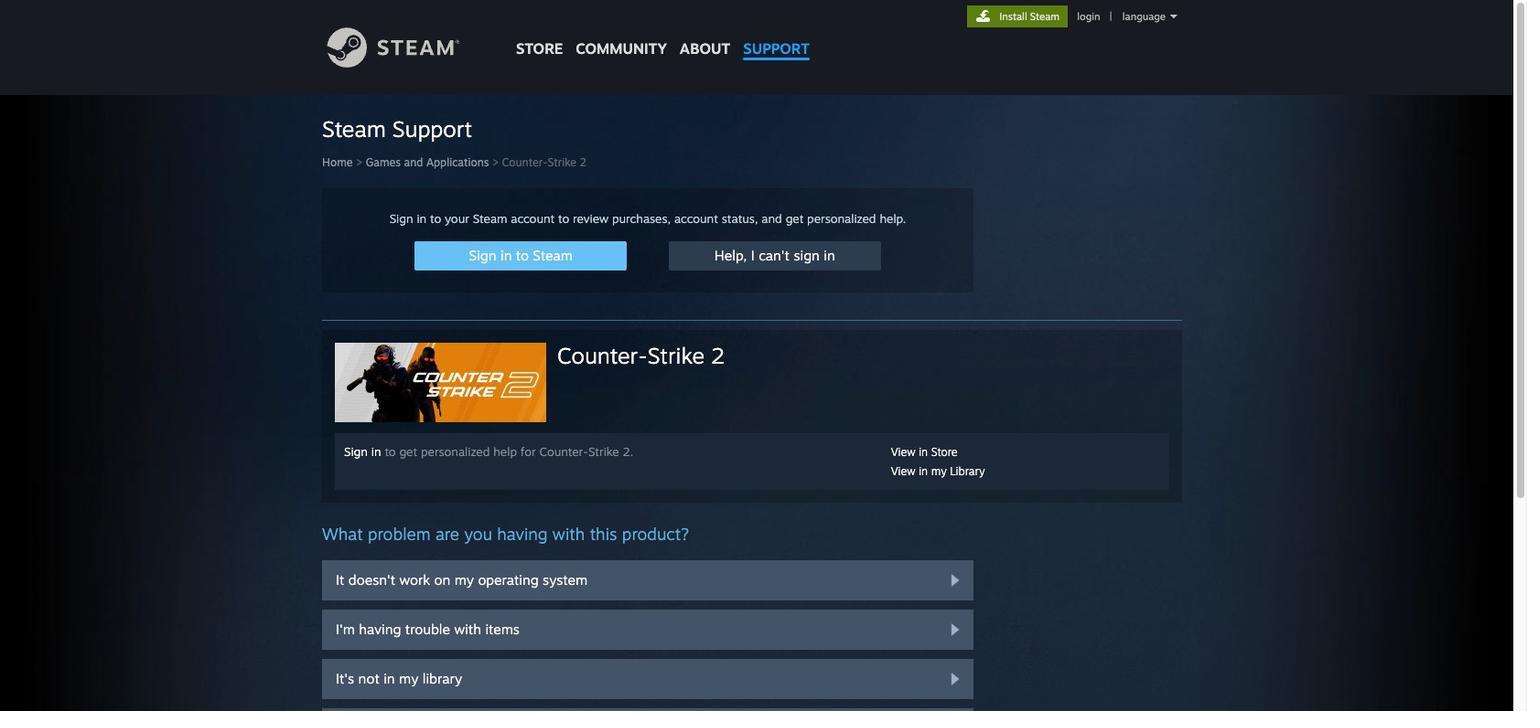 Task type: locate. For each thing, give the bounding box(es) containing it.
my inside the view in store view in my library
[[931, 465, 947, 479]]

it's
[[336, 671, 354, 688]]

> right the home link
[[356, 156, 363, 169]]

get up sign
[[786, 211, 804, 226]]

with
[[553, 524, 585, 545], [454, 621, 481, 639]]

view up view in my library link
[[891, 446, 916, 459]]

my down 'store'
[[931, 465, 947, 479]]

steam support
[[322, 115, 472, 143]]

0 vertical spatial and
[[404, 156, 423, 169]]

2
[[580, 156, 587, 169], [711, 342, 725, 370]]

2 horizontal spatial strike
[[648, 342, 705, 370]]

what problem are you having with this product?
[[322, 524, 689, 545]]

install steam
[[999, 10, 1060, 23]]

work
[[399, 572, 430, 589]]

i'm
[[336, 621, 355, 639]]

i'm having trouble with items
[[336, 621, 520, 639]]

personalized left "help"
[[421, 445, 490, 459]]

to for your
[[430, 211, 441, 226]]

account up sign in to steam
[[511, 211, 555, 226]]

personalized
[[807, 211, 876, 226], [421, 445, 490, 459]]

0 horizontal spatial >
[[356, 156, 363, 169]]

my
[[931, 465, 947, 479], [455, 572, 474, 589], [399, 671, 419, 688]]

0 horizontal spatial personalized
[[421, 445, 490, 459]]

and right games
[[404, 156, 423, 169]]

1 horizontal spatial 2
[[711, 342, 725, 370]]

my right on
[[455, 572, 474, 589]]

1 vertical spatial with
[[454, 621, 481, 639]]

sign inside sign in to steam link
[[469, 247, 497, 264]]

1 vertical spatial sign
[[469, 247, 497, 264]]

sign for sign in to your steam account to review purchases, account status, and get personalized help.
[[390, 211, 413, 226]]

store link
[[510, 0, 569, 66]]

>
[[356, 156, 363, 169], [492, 156, 499, 169]]

community link
[[569, 0, 673, 66]]

trouble
[[405, 621, 450, 639]]

community
[[576, 39, 667, 58]]

0 vertical spatial sign
[[390, 211, 413, 226]]

sign up 'what'
[[344, 445, 368, 459]]

sign in to steam link
[[415, 242, 627, 271]]

0 vertical spatial my
[[931, 465, 947, 479]]

1 vertical spatial having
[[359, 621, 401, 639]]

having
[[497, 524, 548, 545], [359, 621, 401, 639]]

on
[[434, 572, 451, 589]]

and
[[404, 156, 423, 169], [762, 211, 782, 226]]

0 horizontal spatial with
[[454, 621, 481, 639]]

2 vertical spatial counter-
[[539, 445, 588, 459]]

1 vertical spatial counter-
[[557, 342, 648, 370]]

sign left the your
[[390, 211, 413, 226]]

0 horizontal spatial account
[[511, 211, 555, 226]]

to for get
[[385, 445, 396, 459]]

sign down the your
[[469, 247, 497, 264]]

home
[[322, 156, 353, 169]]

2 vertical spatial strike
[[588, 445, 619, 459]]

account
[[511, 211, 555, 226], [674, 211, 718, 226]]

about link
[[673, 0, 737, 62]]

1 view from the top
[[891, 446, 916, 459]]

1 horizontal spatial strike
[[588, 445, 619, 459]]

0 vertical spatial get
[[786, 211, 804, 226]]

1 vertical spatial my
[[455, 572, 474, 589]]

1 horizontal spatial personalized
[[807, 211, 876, 226]]

games
[[366, 156, 401, 169]]

1 horizontal spatial sign
[[390, 211, 413, 226]]

view
[[891, 446, 916, 459], [891, 465, 916, 479]]

strike
[[548, 156, 577, 169], [648, 342, 705, 370], [588, 445, 619, 459]]

having right i'm at the bottom left
[[359, 621, 401, 639]]

2 horizontal spatial my
[[931, 465, 947, 479]]

language
[[1123, 10, 1166, 23]]

1 vertical spatial view
[[891, 465, 916, 479]]

are
[[435, 524, 459, 545]]

view in store view in my library
[[891, 446, 985, 479]]

get
[[786, 211, 804, 226], [399, 445, 417, 459]]

my left library
[[399, 671, 419, 688]]

2 view from the top
[[891, 465, 916, 479]]

1 vertical spatial personalized
[[421, 445, 490, 459]]

> right applications
[[492, 156, 499, 169]]

personalized up sign
[[807, 211, 876, 226]]

1 vertical spatial and
[[762, 211, 782, 226]]

help.
[[880, 211, 906, 226]]

1 vertical spatial strike
[[648, 342, 705, 370]]

1 horizontal spatial having
[[497, 524, 548, 545]]

0 vertical spatial 2
[[580, 156, 587, 169]]

steam
[[1030, 10, 1060, 23], [322, 115, 386, 143], [473, 211, 507, 226], [533, 247, 573, 264]]

0 vertical spatial having
[[497, 524, 548, 545]]

having right you
[[497, 524, 548, 545]]

store
[[516, 39, 563, 58]]

1 horizontal spatial with
[[553, 524, 585, 545]]

0 vertical spatial view
[[891, 446, 916, 459]]

2 > from the left
[[492, 156, 499, 169]]

help,
[[714, 247, 747, 264]]

0 horizontal spatial 2
[[580, 156, 587, 169]]

it doesn't work on my operating system link
[[322, 561, 974, 601]]

2 horizontal spatial sign
[[469, 247, 497, 264]]

0 vertical spatial with
[[553, 524, 585, 545]]

install
[[999, 10, 1027, 23]]

with left items in the bottom left of the page
[[454, 621, 481, 639]]

0 horizontal spatial my
[[399, 671, 419, 688]]

help, i can't sign in link
[[669, 242, 881, 271]]

sign
[[390, 211, 413, 226], [469, 247, 497, 264], [344, 445, 368, 459]]

library
[[423, 671, 462, 688]]

1 horizontal spatial >
[[492, 156, 499, 169]]

your
[[445, 211, 469, 226]]

about
[[680, 39, 731, 58]]

account left status,
[[674, 211, 718, 226]]

1 horizontal spatial my
[[455, 572, 474, 589]]

purchases,
[[612, 211, 671, 226]]

and right status,
[[762, 211, 782, 226]]

0 horizontal spatial sign
[[344, 445, 368, 459]]

counter-
[[502, 156, 548, 169], [557, 342, 648, 370], [539, 445, 588, 459]]

help, i can't sign in
[[714, 247, 835, 264]]

with left this
[[553, 524, 585, 545]]

1 vertical spatial get
[[399, 445, 417, 459]]

my inside "link"
[[455, 572, 474, 589]]

in
[[417, 211, 427, 226], [501, 247, 512, 264], [824, 247, 835, 264], [371, 445, 381, 459], [919, 446, 928, 459], [919, 465, 928, 479], [384, 671, 395, 688]]

help
[[493, 445, 517, 459]]

view in my library link
[[891, 465, 985, 479]]

get right sign in link
[[399, 445, 417, 459]]

status,
[[722, 211, 758, 226]]

0 horizontal spatial strike
[[548, 156, 577, 169]]

to
[[430, 211, 441, 226], [558, 211, 569, 226], [516, 247, 529, 264], [385, 445, 396, 459]]

view down view in store link
[[891, 465, 916, 479]]

it
[[336, 572, 344, 589]]

1 horizontal spatial account
[[674, 211, 718, 226]]

0 horizontal spatial and
[[404, 156, 423, 169]]

2 account from the left
[[674, 211, 718, 226]]



Task type: describe. For each thing, give the bounding box(es) containing it.
0 vertical spatial strike
[[548, 156, 577, 169]]

counter-strike 2 link
[[557, 342, 725, 370]]

can't
[[759, 247, 790, 264]]

games and applications link
[[366, 156, 489, 169]]

0 horizontal spatial having
[[359, 621, 401, 639]]

steam support link
[[322, 115, 472, 143]]

library
[[950, 465, 985, 479]]

1 account from the left
[[511, 211, 555, 226]]

for
[[521, 445, 536, 459]]

problem
[[368, 524, 431, 545]]

operating
[[478, 572, 539, 589]]

2 vertical spatial sign
[[344, 445, 368, 459]]

1 vertical spatial 2
[[711, 342, 725, 370]]

support link
[[737, 0, 816, 66]]

view in store link
[[891, 446, 958, 459]]

items
[[485, 621, 520, 639]]

0 horizontal spatial get
[[399, 445, 417, 459]]

this
[[590, 524, 617, 545]]

what
[[322, 524, 363, 545]]

0 vertical spatial personalized
[[807, 211, 876, 226]]

i
[[751, 247, 755, 264]]

|
[[1110, 10, 1112, 23]]

1 horizontal spatial get
[[786, 211, 804, 226]]

sign in to get personalized help for counter-strike 2.
[[344, 445, 634, 459]]

doesn't
[[348, 572, 395, 589]]

login | language
[[1077, 10, 1166, 23]]

login link
[[1074, 10, 1104, 23]]

2 vertical spatial my
[[399, 671, 419, 688]]

sign in to steam
[[469, 247, 573, 264]]

store
[[931, 446, 958, 459]]

to for steam
[[516, 247, 529, 264]]

sign for sign in to steam
[[469, 247, 497, 264]]

home > games and applications > counter-strike 2
[[322, 156, 587, 169]]

review
[[573, 211, 609, 226]]

2.
[[623, 445, 634, 459]]

counter-strike 2
[[557, 342, 725, 370]]

support
[[743, 39, 810, 58]]

install steam link
[[967, 5, 1068, 27]]

it doesn't work on my operating system
[[336, 572, 588, 589]]

it's not in my library
[[336, 671, 462, 688]]

login
[[1077, 10, 1100, 23]]

i'm having trouble with items link
[[322, 610, 974, 651]]

system
[[543, 572, 588, 589]]

home link
[[322, 156, 353, 169]]

you
[[464, 524, 492, 545]]

product?
[[622, 524, 689, 545]]

sign in to your steam account to review purchases, account status, and get personalized help.
[[390, 211, 906, 226]]

not
[[358, 671, 380, 688]]

applications
[[426, 156, 489, 169]]

0 vertical spatial counter-
[[502, 156, 548, 169]]

1 > from the left
[[356, 156, 363, 169]]

sign in link
[[344, 445, 381, 459]]

with inside i'm having trouble with items link
[[454, 621, 481, 639]]

sign
[[794, 247, 820, 264]]

support
[[392, 115, 472, 143]]

1 horizontal spatial and
[[762, 211, 782, 226]]

it's not in my library link
[[322, 660, 974, 700]]



Task type: vqa. For each thing, say whether or not it's contained in the screenshot.
refund.
no



